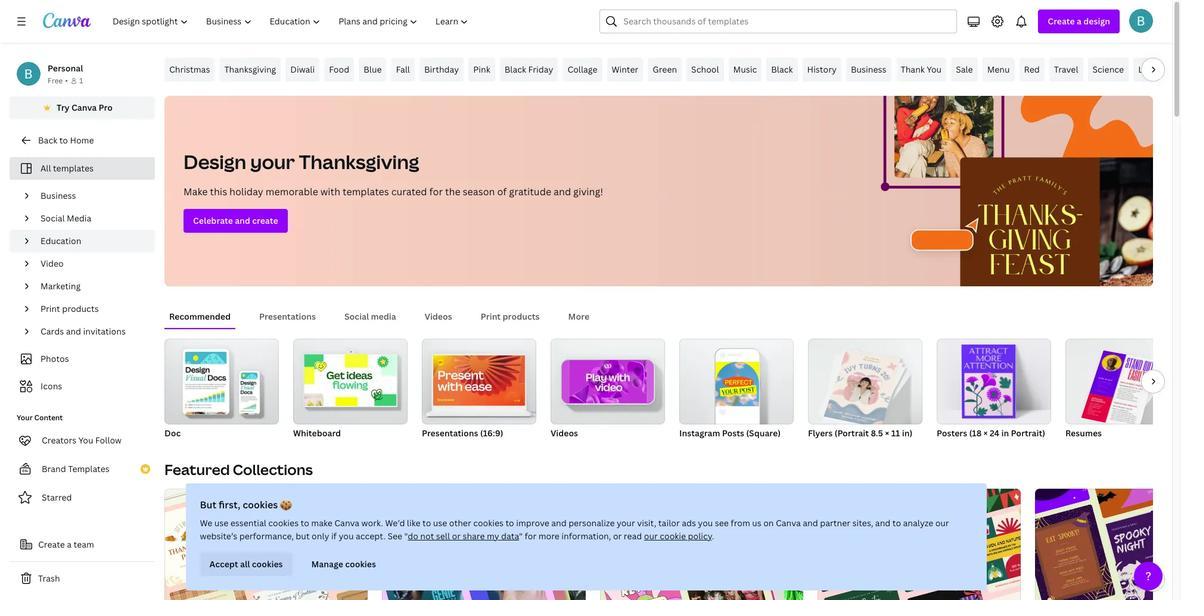 Task type: describe. For each thing, give the bounding box(es) containing it.
in)
[[902, 428, 913, 439]]

whiteboard link
[[293, 339, 408, 442]]

instagram post (square) image inside instagram posts (square) link
[[716, 362, 759, 407]]

brad klo image
[[1130, 9, 1154, 33]]

accept all cookies
[[210, 559, 283, 570]]

doc link
[[165, 339, 279, 442]]

friday
[[528, 64, 553, 75]]

follow
[[95, 435, 122, 446]]

of
[[497, 185, 507, 199]]

icons
[[41, 381, 62, 392]]

gratitude
[[509, 185, 552, 199]]

personalize
[[569, 518, 615, 529]]

cookies inside button
[[252, 559, 283, 570]]

work.
[[362, 518, 383, 529]]

1
[[79, 76, 83, 86]]

cookies inside "button"
[[345, 559, 376, 570]]

diwali link
[[286, 58, 320, 82]]

but
[[296, 531, 310, 542]]

history
[[807, 64, 837, 75]]

presentations for presentations
[[259, 311, 316, 323]]

green
[[653, 64, 677, 75]]

music
[[734, 64, 757, 75]]

create for create a design
[[1048, 15, 1075, 27]]

cards and invitations
[[41, 326, 126, 337]]

celebrate
[[193, 215, 233, 227]]

1 horizontal spatial templates
[[343, 185, 389, 199]]

pink link
[[469, 58, 495, 82]]

content
[[34, 413, 63, 423]]

list
[[1139, 64, 1153, 75]]

education link
[[36, 230, 148, 253]]

black for black friday
[[505, 64, 526, 75]]

pro
[[99, 102, 113, 113]]

blue link
[[359, 58, 387, 82]]

our inside we use essential cookies to make canva work. we'd like to use other cookies to improve and personalize your visit, tailor ads you see from us on canva and partner sites, and to analyze our website's performance, but only if you accept. see "
[[936, 518, 949, 529]]

design your thanksgiving image
[[867, 96, 1154, 287]]

products for print products 'link'
[[62, 303, 99, 315]]

print products for print products 'link'
[[41, 303, 99, 315]]

free •
[[48, 76, 68, 86]]

season
[[463, 185, 495, 199]]

posters (18 × 24 in portrait) link
[[937, 339, 1052, 442]]

tailor
[[659, 518, 680, 529]]

ads
[[682, 518, 696, 529]]

flyer (portrait 8.5 × 11 in) image inside flyers (portrait 8.5 × 11 in) link
[[824, 350, 901, 429]]

creators you follow link
[[10, 429, 155, 453]]

media
[[371, 311, 396, 323]]

recommended button
[[165, 306, 236, 328]]

team
[[74, 539, 94, 551]]

social media
[[41, 213, 91, 224]]

cookies up my
[[473, 518, 504, 529]]

(portrait
[[835, 428, 869, 439]]

business for the rightmost business link
[[851, 64, 887, 75]]

and left 'giving!'
[[554, 185, 571, 199]]

thank you link
[[896, 58, 947, 82]]

1 horizontal spatial thanksgiving
[[299, 149, 419, 175]]

only
[[312, 531, 329, 542]]

print for print products 'button'
[[481, 311, 501, 323]]

analyze
[[903, 518, 934, 529]]

try canva pro button
[[10, 97, 155, 119]]

portrait)
[[1011, 428, 1046, 439]]

but
[[200, 499, 217, 512]]

celebrate and create
[[193, 215, 278, 227]]

we
[[200, 518, 212, 529]]

we use essential cookies to make canva work. we'd like to use other cookies to improve and personalize your visit, tailor ads you see from us on canva and partner sites, and to analyze our website's performance, but only if you accept. see "
[[200, 518, 949, 542]]

whiteboard
[[293, 428, 341, 439]]

our cookie policy link
[[644, 531, 712, 542]]

travel link
[[1050, 58, 1083, 82]]

blue
[[364, 64, 382, 75]]

canva inside button
[[72, 102, 97, 113]]

instagram posts (square) link
[[680, 339, 794, 442]]

print for print products 'link'
[[41, 303, 60, 315]]

(18
[[970, 428, 982, 439]]

free
[[48, 76, 63, 86]]

resumes
[[1066, 428, 1102, 439]]

creators you follow
[[42, 435, 122, 446]]

birthday link
[[420, 58, 464, 82]]

recommended
[[169, 311, 231, 323]]

other
[[449, 518, 471, 529]]

more button
[[564, 306, 594, 328]]

" inside we use essential cookies to make canva work. we'd like to use other cookies to improve and personalize your visit, tailor ads you see from us on canva and partner sites, and to analyze our website's performance, but only if you accept. see "
[[405, 531, 408, 542]]

social media
[[345, 311, 396, 323]]

templates
[[68, 464, 110, 475]]

first,
[[219, 499, 240, 512]]

poster (18 × 24 in portrait) image inside posters (18 × 24 in portrait) link
[[962, 345, 1016, 419]]

back
[[38, 135, 57, 146]]

business for business link to the left
[[41, 190, 76, 201]]

to right like
[[423, 518, 431, 529]]

brand templates link
[[10, 458, 155, 482]]

2 " from the left
[[519, 531, 523, 542]]

green link
[[648, 58, 682, 82]]

Search search field
[[624, 10, 950, 33]]

policy
[[688, 531, 712, 542]]

personal
[[48, 63, 83, 74]]

menu link
[[983, 58, 1015, 82]]

2 use from the left
[[433, 518, 447, 529]]

like
[[407, 518, 421, 529]]

video
[[41, 258, 64, 269]]

you for thank
[[927, 64, 942, 75]]

fall
[[396, 64, 410, 75]]

sale
[[956, 64, 973, 75]]

starred
[[42, 492, 72, 504]]

and right cards
[[66, 326, 81, 337]]

0 horizontal spatial business link
[[36, 185, 148, 207]]

back to home link
[[10, 129, 155, 153]]

education
[[41, 235, 81, 247]]

social for social media
[[345, 311, 369, 323]]

black for black
[[772, 64, 793, 75]]

products for print products 'button'
[[503, 311, 540, 323]]

0 horizontal spatial you
[[339, 531, 354, 542]]

black friday link
[[500, 58, 558, 82]]

and right sites,
[[876, 518, 891, 529]]

menu
[[988, 64, 1010, 75]]

you for creators
[[79, 435, 93, 446]]

cards and invitations link
[[36, 321, 148, 343]]

on
[[764, 518, 774, 529]]

resume image inside "link"
[[1082, 351, 1158, 430]]

in
[[1002, 428, 1009, 439]]

flyers
[[808, 428, 833, 439]]



Task type: vqa. For each thing, say whether or not it's contained in the screenshot.
"Our" to the top
yes



Task type: locate. For each thing, give the bounding box(es) containing it.
0 vertical spatial business
[[851, 64, 887, 75]]

black
[[505, 64, 526, 75], [772, 64, 793, 75]]

canva right try
[[72, 102, 97, 113]]

presentations button
[[255, 306, 321, 328]]

trash link
[[10, 568, 155, 591]]

" down improve
[[519, 531, 523, 542]]

print inside 'button'
[[481, 311, 501, 323]]

but first, cookies 🍪 dialog
[[186, 484, 987, 591]]

0 horizontal spatial a
[[67, 539, 72, 551]]

0 vertical spatial presentations
[[259, 311, 316, 323]]

1 vertical spatial business link
[[36, 185, 148, 207]]

presentation (16:9) image inside presentations (16:9) link
[[433, 356, 525, 407]]

curated
[[391, 185, 427, 199]]

cookies down 🍪
[[268, 518, 299, 529]]

thanksgiving link
[[220, 58, 281, 82]]

0 horizontal spatial templates
[[53, 163, 94, 174]]

a left design
[[1077, 15, 1082, 27]]

1 vertical spatial you
[[79, 435, 93, 446]]

starred link
[[10, 486, 155, 510]]

you
[[698, 518, 713, 529], [339, 531, 354, 542]]

a left the team
[[67, 539, 72, 551]]

our down the visit,
[[644, 531, 658, 542]]

doc
[[165, 428, 181, 439]]

thanksgiving
[[224, 64, 276, 75], [299, 149, 419, 175]]

print up cards
[[41, 303, 60, 315]]

24
[[990, 428, 1000, 439]]

to left the analyze
[[893, 518, 901, 529]]

create left the team
[[38, 539, 65, 551]]

instagram post (square) image
[[680, 339, 794, 425], [716, 362, 759, 407]]

1 vertical spatial your
[[617, 518, 635, 529]]

partner
[[820, 518, 851, 529]]

0 vertical spatial social
[[41, 213, 65, 224]]

and
[[554, 185, 571, 199], [235, 215, 250, 227], [66, 326, 81, 337], [552, 518, 567, 529], [803, 518, 818, 529], [876, 518, 891, 529]]

× left 24
[[984, 428, 988, 439]]

print products inside 'link'
[[41, 303, 99, 315]]

list link
[[1134, 58, 1158, 82]]

0 vertical spatial templates
[[53, 163, 94, 174]]

black left the friday
[[505, 64, 526, 75]]

poster (18 × 24 in portrait) image up "posters (18 × 24 in portrait)"
[[962, 345, 1016, 419]]

1 horizontal spatial print products
[[481, 311, 540, 323]]

your inside we use essential cookies to make canva work. we'd like to use other cookies to improve and personalize your visit, tailor ads you see from us on canva and partner sites, and to analyze our website's performance, but only if you accept. see "
[[617, 518, 635, 529]]

1 horizontal spatial canva
[[335, 518, 360, 529]]

flyers (portrait 8.5 × 11 in)
[[808, 428, 913, 439]]

and left create
[[235, 215, 250, 227]]

flyer (portrait 8.5 × 11 in) image
[[808, 339, 923, 425], [824, 350, 901, 429]]

collage
[[568, 64, 598, 75]]

0 horizontal spatial social
[[41, 213, 65, 224]]

1 horizontal spatial you
[[927, 64, 942, 75]]

try canva pro
[[57, 102, 113, 113]]

or left read
[[613, 531, 622, 542]]

2 black from the left
[[772, 64, 793, 75]]

0 horizontal spatial print
[[41, 303, 60, 315]]

resume image
[[1066, 339, 1180, 425], [1082, 351, 1158, 430]]

our right the analyze
[[936, 518, 949, 529]]

sell
[[436, 531, 450, 542]]

1 horizontal spatial products
[[503, 311, 540, 323]]

social up education
[[41, 213, 65, 224]]

doc image
[[165, 339, 279, 425], [165, 339, 279, 425]]

(square)
[[747, 428, 781, 439]]

videos button
[[420, 306, 457, 328]]

do not sell or share my data " for more information, or read our cookie policy .
[[408, 531, 714, 542]]

0 horizontal spatial you
[[79, 435, 93, 446]]

red link
[[1020, 58, 1045, 82]]

products left more
[[503, 311, 540, 323]]

more
[[539, 531, 560, 542]]

invitations
[[83, 326, 126, 337]]

visit,
[[637, 518, 657, 529]]

create a design button
[[1039, 10, 1120, 33]]

0 vertical spatial a
[[1077, 15, 1082, 27]]

0 horizontal spatial products
[[62, 303, 99, 315]]

1 vertical spatial thanksgiving
[[299, 149, 419, 175]]

products inside 'link'
[[62, 303, 99, 315]]

icons link
[[17, 376, 148, 398]]

performance,
[[239, 531, 294, 542]]

a for team
[[67, 539, 72, 551]]

back to home
[[38, 135, 94, 146]]

0 vertical spatial you
[[698, 518, 713, 529]]

templates right with
[[343, 185, 389, 199]]

1 vertical spatial templates
[[343, 185, 389, 199]]

social media button
[[340, 306, 401, 328]]

for down improve
[[525, 531, 537, 542]]

to
[[59, 135, 68, 146], [301, 518, 309, 529], [423, 518, 431, 529], [506, 518, 514, 529], [893, 518, 901, 529]]

collage link
[[563, 58, 602, 82]]

to inside "link"
[[59, 135, 68, 146]]

1 horizontal spatial create
[[1048, 15, 1075, 27]]

a for design
[[1077, 15, 1082, 27]]

to up but
[[301, 518, 309, 529]]

presentations inside button
[[259, 311, 316, 323]]

christmas link
[[165, 58, 215, 82]]

1 vertical spatial for
[[525, 531, 537, 542]]

cookies
[[243, 499, 278, 512], [268, 518, 299, 529], [473, 518, 504, 529], [252, 559, 283, 570], [345, 559, 376, 570]]

use up website's
[[214, 518, 229, 529]]

for inside but first, cookies 🍪 dialog
[[525, 531, 537, 542]]

0 horizontal spatial use
[[214, 518, 229, 529]]

(16:9)
[[480, 428, 503, 439]]

website's
[[200, 531, 237, 542]]

manage cookies
[[311, 559, 376, 570]]

business up social media
[[41, 190, 76, 201]]

0 horizontal spatial canva
[[72, 102, 97, 113]]

create for create a team
[[38, 539, 65, 551]]

pink
[[473, 64, 490, 75]]

cookies right all in the bottom left of the page
[[252, 559, 283, 570]]

1 vertical spatial social
[[345, 311, 369, 323]]

winter
[[612, 64, 639, 75]]

0 vertical spatial videos
[[425, 311, 452, 323]]

posters
[[937, 428, 968, 439]]

create a team
[[38, 539, 94, 551]]

and up do not sell or share my data " for more information, or read our cookie policy .
[[552, 518, 567, 529]]

from
[[731, 518, 750, 529]]

1 horizontal spatial our
[[936, 518, 949, 529]]

0 horizontal spatial "
[[405, 531, 408, 542]]

create inside create a design dropdown button
[[1048, 15, 1075, 27]]

print products button
[[476, 306, 545, 328]]

1 horizontal spatial business
[[851, 64, 887, 75]]

memorable
[[266, 185, 318, 199]]

social inside button
[[345, 311, 369, 323]]

8.5
[[871, 428, 883, 439]]

videos inside button
[[425, 311, 452, 323]]

1 horizontal spatial or
[[613, 531, 622, 542]]

canva up "if"
[[335, 518, 360, 529]]

print products inside 'button'
[[481, 311, 540, 323]]

create left design
[[1048, 15, 1075, 27]]

a inside dropdown button
[[1077, 15, 1082, 27]]

products up cards and invitations
[[62, 303, 99, 315]]

your up read
[[617, 518, 635, 529]]

1 horizontal spatial "
[[519, 531, 523, 542]]

presentations for presentations (16:9)
[[422, 428, 478, 439]]

1 vertical spatial presentations
[[422, 428, 478, 439]]

0 horizontal spatial our
[[644, 531, 658, 542]]

cookies down accept. on the left of page
[[345, 559, 376, 570]]

video image
[[551, 339, 665, 425], [569, 361, 647, 404]]

black friday
[[505, 64, 553, 75]]

cards
[[41, 326, 64, 337]]

video link
[[36, 253, 148, 275]]

1 horizontal spatial your
[[617, 518, 635, 529]]

canva right on
[[776, 518, 801, 529]]

0 vertical spatial your
[[250, 149, 295, 175]]

1 horizontal spatial videos
[[551, 428, 578, 439]]

None search field
[[600, 10, 958, 33]]

social for social media
[[41, 213, 65, 224]]

cookies up essential on the bottom left of the page
[[243, 499, 278, 512]]

top level navigation element
[[105, 10, 479, 33]]

1 horizontal spatial presentations
[[422, 428, 478, 439]]

.
[[712, 531, 714, 542]]

1 vertical spatial you
[[339, 531, 354, 542]]

business left thank
[[851, 64, 887, 75]]

2 or from the left
[[613, 531, 622, 542]]

1 vertical spatial a
[[67, 539, 72, 551]]

1 horizontal spatial ×
[[984, 428, 988, 439]]

sites,
[[853, 518, 874, 529]]

0 horizontal spatial ×
[[885, 428, 890, 439]]

data
[[501, 531, 519, 542]]

a inside button
[[67, 539, 72, 551]]

resumes link
[[1066, 339, 1180, 442]]

canva
[[72, 102, 97, 113], [335, 518, 360, 529], [776, 518, 801, 529]]

print right videos button
[[481, 311, 501, 323]]

you right thank
[[927, 64, 942, 75]]

0 horizontal spatial presentations
[[259, 311, 316, 323]]

1 vertical spatial videos
[[551, 428, 578, 439]]

holiday
[[230, 185, 263, 199]]

1 vertical spatial create
[[38, 539, 65, 551]]

try
[[57, 102, 70, 113]]

to right back
[[59, 135, 68, 146]]

🍪
[[280, 499, 292, 512]]

thanksgiving up with
[[299, 149, 419, 175]]

photos link
[[17, 348, 148, 371]]

not
[[420, 531, 434, 542]]

create
[[1048, 15, 1075, 27], [38, 539, 65, 551]]

1 × from the left
[[885, 428, 890, 439]]

sale link
[[951, 58, 978, 82]]

1 or from the left
[[452, 531, 461, 542]]

red
[[1025, 64, 1040, 75]]

presentation (16:9) image
[[422, 339, 537, 425], [433, 356, 525, 407]]

2 × from the left
[[984, 428, 988, 439]]

you right "if"
[[339, 531, 354, 542]]

you up policy
[[698, 518, 713, 529]]

brand
[[42, 464, 66, 475]]

you left follow
[[79, 435, 93, 446]]

0 vertical spatial for
[[430, 185, 443, 199]]

design
[[184, 149, 246, 175]]

"
[[405, 531, 408, 542], [519, 531, 523, 542]]

0 vertical spatial you
[[927, 64, 942, 75]]

1 " from the left
[[405, 531, 408, 542]]

0 vertical spatial our
[[936, 518, 949, 529]]

products inside 'button'
[[503, 311, 540, 323]]

1 black from the left
[[505, 64, 526, 75]]

instagram
[[680, 428, 720, 439]]

0 horizontal spatial create
[[38, 539, 65, 551]]

business link left thank
[[846, 58, 892, 82]]

essential
[[231, 518, 266, 529]]

templates right all
[[53, 163, 94, 174]]

thanksgiving left diwali
[[224, 64, 276, 75]]

1 horizontal spatial you
[[698, 518, 713, 529]]

1 use from the left
[[214, 518, 229, 529]]

poster (18 × 24 in portrait) image
[[937, 339, 1052, 425], [962, 345, 1016, 419]]

0 horizontal spatial for
[[430, 185, 443, 199]]

create inside create a team button
[[38, 539, 65, 551]]

1 vertical spatial our
[[644, 531, 658, 542]]

all templates
[[41, 163, 94, 174]]

0 horizontal spatial or
[[452, 531, 461, 542]]

print inside 'link'
[[41, 303, 60, 315]]

poster (18 × 24 in portrait) image up 24
[[937, 339, 1052, 425]]

black right 'music'
[[772, 64, 793, 75]]

whiteboard image
[[293, 339, 408, 425], [304, 355, 397, 407]]

to up data
[[506, 518, 514, 529]]

trash
[[38, 573, 60, 585]]

0 horizontal spatial your
[[250, 149, 295, 175]]

1 horizontal spatial print
[[481, 311, 501, 323]]

use up sell
[[433, 518, 447, 529]]

× left the 11
[[885, 428, 890, 439]]

print products for print products 'button'
[[481, 311, 540, 323]]

or right sell
[[452, 531, 461, 542]]

0 horizontal spatial black
[[505, 64, 526, 75]]

0 horizontal spatial business
[[41, 190, 76, 201]]

•
[[65, 76, 68, 86]]

1 horizontal spatial use
[[433, 518, 447, 529]]

1 horizontal spatial business link
[[846, 58, 892, 82]]

brand templates
[[42, 464, 110, 475]]

0 vertical spatial create
[[1048, 15, 1075, 27]]

social left media
[[345, 311, 369, 323]]

travel
[[1054, 64, 1079, 75]]

1 vertical spatial business
[[41, 190, 76, 201]]

0 horizontal spatial thanksgiving
[[224, 64, 276, 75]]

0 vertical spatial business link
[[846, 58, 892, 82]]

1 horizontal spatial black
[[772, 64, 793, 75]]

your up memorable
[[250, 149, 295, 175]]

2 horizontal spatial canva
[[776, 518, 801, 529]]

presentations
[[259, 311, 316, 323], [422, 428, 478, 439]]

1 horizontal spatial for
[[525, 531, 537, 542]]

business link up 'media'
[[36, 185, 148, 207]]

0 vertical spatial thanksgiving
[[224, 64, 276, 75]]

0 horizontal spatial print products
[[41, 303, 99, 315]]

videos link
[[551, 339, 665, 442]]

0 horizontal spatial videos
[[425, 311, 452, 323]]

" right see
[[405, 531, 408, 542]]

1 horizontal spatial a
[[1077, 15, 1082, 27]]

print
[[41, 303, 60, 315], [481, 311, 501, 323]]

winter link
[[607, 58, 643, 82]]

for left the
[[430, 185, 443, 199]]

1 horizontal spatial social
[[345, 311, 369, 323]]

and left partner
[[803, 518, 818, 529]]



